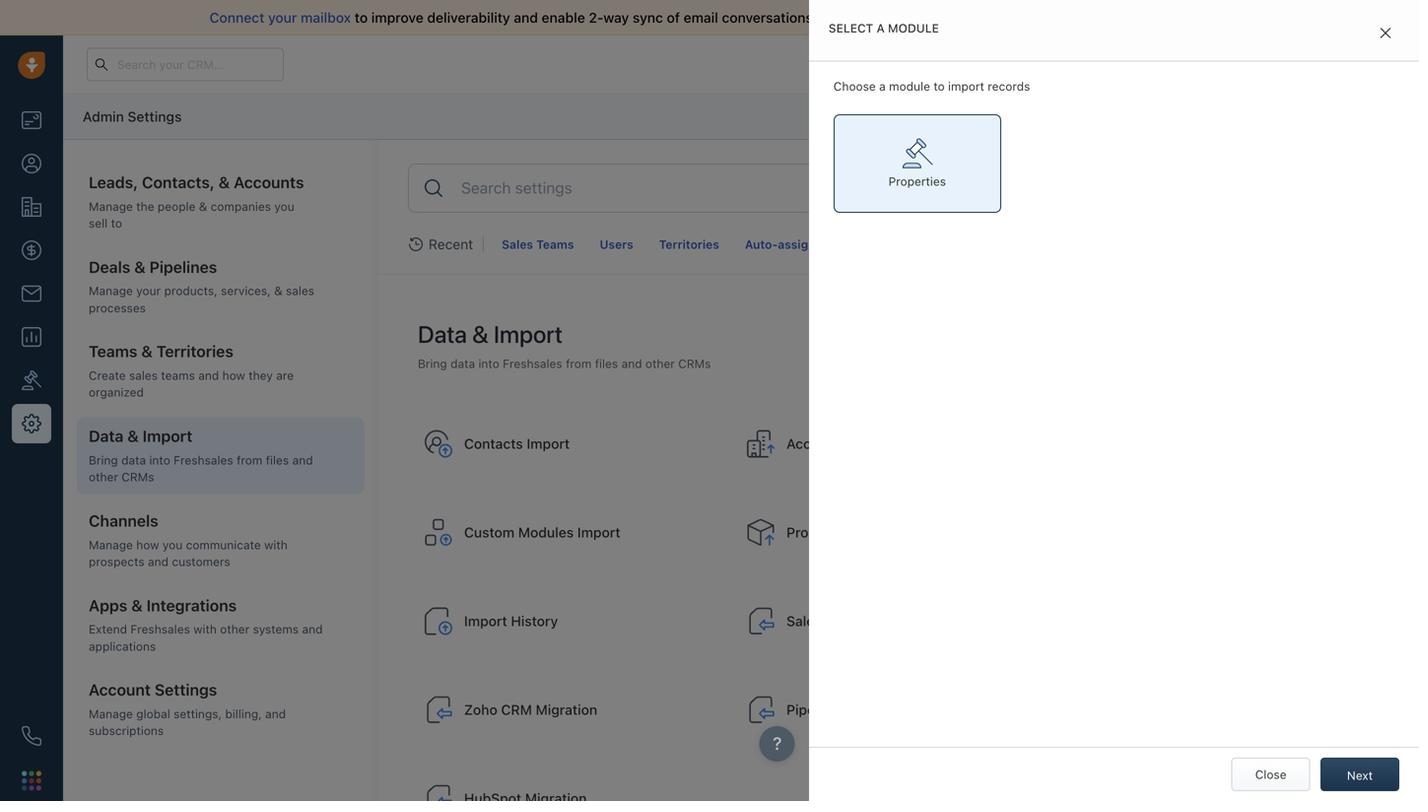 Task type: describe. For each thing, give the bounding box(es) containing it.
manage inside "leads, contacts, & accounts manage the people & companies you sell to"
[[89, 200, 133, 213]]

settings,
[[174, 707, 222, 721]]

history
[[511, 613, 558, 629]]

1 horizontal spatial bring
[[418, 357, 447, 370]]

connect
[[210, 9, 265, 26]]

1 vertical spatial freshsales
[[174, 453, 233, 467]]

and inside teams & territories create sales teams and how they are organized
[[198, 369, 219, 383]]

products import
[[787, 524, 892, 541]]

zoho crm migration
[[464, 702, 598, 718]]

crm
[[501, 702, 532, 718]]

deliverability
[[427, 9, 510, 26]]

days
[[997, 58, 1021, 70]]

improve
[[372, 9, 424, 26]]

import right products
[[849, 524, 892, 541]]

1 vertical spatial from
[[237, 453, 263, 467]]

channels
[[89, 512, 158, 530]]

modules
[[518, 524, 574, 541]]

how inside teams & territories create sales teams and how they are organized
[[222, 369, 245, 383]]

auto-assignment rules link
[[737, 231, 889, 258]]

import history
[[464, 613, 558, 629]]

keep track of every import you've ever done, with record-level details image
[[423, 606, 455, 637]]

settings for admin
[[128, 108, 182, 125]]

processes
[[89, 301, 146, 315]]

assignment
[[778, 238, 846, 251]]

auto-assignment rules
[[745, 238, 881, 251]]

phone image
[[22, 727, 41, 746]]

global
[[136, 707, 170, 721]]

admin
[[83, 108, 124, 125]]

import all your sales data link
[[821, 9, 988, 26]]

module for choose
[[889, 79, 931, 93]]

to inside "leads, contacts, & accounts manage the people & companies you sell to"
[[111, 216, 122, 230]]

systems
[[253, 623, 299, 637]]

email
[[684, 9, 719, 26]]

conversations.
[[722, 9, 817, 26]]

mailbox
[[301, 9, 351, 26]]

customers
[[172, 555, 230, 569]]

custom modules import
[[464, 524, 621, 541]]

your trial ends in 21 days
[[892, 58, 1021, 70]]

sales teams
[[502, 238, 574, 251]]

& inside teams & territories create sales teams and how they are organized
[[141, 342, 153, 361]]

pipedrive
[[787, 702, 848, 718]]

2 horizontal spatial your
[[886, 9, 915, 26]]

import down teams
[[143, 427, 193, 446]]

import right keep track of every import you've ever done, with record-level details image
[[464, 613, 507, 629]]

all
[[868, 9, 882, 26]]

admin settings
[[83, 108, 182, 125]]

recent
[[429, 236, 473, 252]]

sales inside teams & territories create sales teams and how they are organized
[[129, 369, 158, 383]]

explore
[[1058, 57, 1101, 71]]

select a module
[[829, 21, 940, 35]]

trial
[[918, 58, 938, 70]]

properties
[[889, 175, 947, 188]]

accounts import
[[787, 436, 895, 452]]

0 horizontal spatial crms
[[122, 470, 154, 484]]

& right deals
[[134, 258, 146, 276]]

subscriptions
[[89, 724, 164, 738]]

deals & pipelines manage your products, services, & sales processes
[[89, 258, 315, 315]]

deals
[[89, 258, 130, 276]]

account settings manage global settings, billing, and subscriptions
[[89, 681, 286, 738]]

1 horizontal spatial data
[[451, 357, 475, 370]]

are
[[276, 369, 294, 383]]

integrations
[[147, 596, 237, 615]]

a for select
[[877, 21, 885, 35]]

services,
[[221, 284, 271, 298]]

territories link
[[651, 231, 728, 258]]

organized
[[89, 386, 144, 399]]

1 vertical spatial data & import bring data into freshsales from files and other crms
[[89, 427, 313, 484]]

send email image
[[1235, 58, 1249, 71]]

1 horizontal spatial crms
[[679, 357, 711, 370]]

contacts import
[[464, 436, 570, 452]]

connect your mailbox to improve deliverability and enable 2-way sync of email conversations. import all your sales data
[[210, 9, 985, 26]]

contacts
[[464, 436, 523, 452]]

sales teams link
[[494, 231, 582, 258]]

import right modules
[[578, 524, 621, 541]]

leads, contacts, & accounts manage the people & companies you sell to
[[89, 173, 304, 230]]

Search settings text field
[[459, 176, 1374, 201]]

account
[[89, 681, 151, 700]]

close
[[1256, 768, 1287, 782]]

to for import
[[934, 79, 945, 93]]

& down recent
[[472, 320, 489, 348]]

bring all your sales data from hubspot using csv files and an api key image
[[423, 783, 455, 802]]

products,
[[164, 284, 218, 298]]

salesforce migration
[[787, 613, 921, 629]]

other inside apps & integrations extend freshsales with other systems and applications
[[220, 623, 250, 637]]

explore plans link
[[1047, 52, 1146, 76]]

sales
[[502, 238, 533, 251]]

1 vertical spatial data
[[89, 427, 124, 446]]

they
[[249, 369, 273, 383]]

pipedrive migration
[[787, 702, 913, 718]]

manage inside account settings manage global settings, billing, and subscriptions
[[89, 707, 133, 721]]

your
[[892, 58, 915, 70]]

2 vertical spatial data
[[121, 453, 146, 467]]

way
[[604, 9, 629, 26]]

salesforce
[[787, 613, 856, 629]]

& up the companies
[[219, 173, 230, 192]]

records
[[988, 79, 1031, 93]]

0 vertical spatial data
[[418, 320, 467, 348]]

0 vertical spatial sales
[[919, 9, 952, 26]]

billing,
[[225, 707, 262, 721]]

pipelines
[[149, 258, 217, 276]]

0 horizontal spatial bring
[[89, 453, 118, 467]]

manage inside deals & pipelines manage your products, services, & sales processes
[[89, 284, 133, 298]]

apps & integrations extend freshsales with other systems and applications
[[89, 596, 323, 653]]

import your custom modules using csv or xlsx files (sample csv available) image
[[423, 517, 455, 549]]



Task type: vqa. For each thing, say whether or not it's contained in the screenshot.
the they
yes



Task type: locate. For each thing, give the bounding box(es) containing it.
contacts,
[[142, 173, 215, 192]]

choose a module to import records
[[834, 79, 1031, 93]]

accounts up the companies
[[234, 173, 304, 192]]

& right services,
[[274, 284, 283, 298]]

1 horizontal spatial with
[[264, 538, 288, 552]]

a right select
[[877, 21, 885, 35]]

data up channels at bottom
[[121, 453, 146, 467]]

dialog
[[809, 0, 1420, 802]]

a
[[877, 21, 885, 35], [880, 79, 886, 93]]

bring up channels at bottom
[[89, 453, 118, 467]]

users link
[[592, 231, 642, 258]]

plans
[[1104, 57, 1135, 71]]

1 horizontal spatial you
[[274, 200, 295, 213]]

sell
[[89, 216, 108, 230]]

0 vertical spatial with
[[264, 538, 288, 552]]

to right sell
[[111, 216, 122, 230]]

channels manage how you communicate with prospects and customers
[[89, 512, 288, 569]]

with down integrations
[[193, 623, 217, 637]]

2 vertical spatial sales
[[129, 369, 158, 383]]

0 horizontal spatial you
[[163, 538, 183, 552]]

explore plans
[[1058, 57, 1135, 71]]

and inside apps & integrations extend freshsales with other systems and applications
[[302, 623, 323, 637]]

1 horizontal spatial teams
[[537, 238, 574, 251]]

sales up organized at the left of the page
[[129, 369, 158, 383]]

manage inside channels manage how you communicate with prospects and customers
[[89, 538, 133, 552]]

other
[[646, 357, 675, 370], [89, 470, 118, 484], [220, 623, 250, 637]]

0 horizontal spatial files
[[266, 453, 289, 467]]

1 horizontal spatial your
[[268, 9, 297, 26]]

people
[[158, 200, 196, 213]]

accounts right import your accounts using csv or xlsx files (sample csv available) image
[[787, 436, 848, 452]]

import your products using csv or xlsx files (sample csv available) image
[[745, 517, 777, 549]]

bring all your sales data from zoho crm using a zip file image
[[423, 695, 455, 726]]

2 horizontal spatial sales
[[919, 9, 952, 26]]

& right apps
[[131, 596, 143, 615]]

your right all
[[886, 9, 915, 26]]

sales inside deals & pipelines manage your products, services, & sales processes
[[286, 284, 315, 298]]

1 vertical spatial with
[[193, 623, 217, 637]]

teams up create
[[89, 342, 137, 361]]

rules
[[849, 238, 881, 251]]

0 vertical spatial data & import bring data into freshsales from files and other crms
[[418, 320, 711, 370]]

1 horizontal spatial files
[[595, 357, 618, 370]]

auto-
[[745, 238, 778, 251]]

0 vertical spatial teams
[[537, 238, 574, 251]]

data up import your contacts using csv or xlsx files (sample csv available) image
[[451, 357, 475, 370]]

with
[[264, 538, 288, 552], [193, 623, 217, 637]]

you
[[274, 200, 295, 213], [163, 538, 183, 552]]

teams
[[161, 369, 195, 383]]

0 horizontal spatial how
[[136, 538, 159, 552]]

communicate
[[186, 538, 261, 552]]

data & import bring data into freshsales from files and other crms
[[418, 320, 711, 370], [89, 427, 313, 484]]

connect your mailbox link
[[210, 9, 355, 26]]

& down organized at the left of the page
[[127, 427, 139, 446]]

1 horizontal spatial accounts
[[787, 436, 848, 452]]

module up your
[[888, 21, 940, 35]]

import your contacts using csv or xlsx files (sample csv available) image
[[423, 428, 455, 460]]

0 horizontal spatial data & import bring data into freshsales from files and other crms
[[89, 427, 313, 484]]

territories up teams
[[157, 342, 234, 361]]

with inside apps & integrations extend freshsales with other systems and applications
[[193, 623, 217, 637]]

properties image
[[22, 371, 41, 390]]

into up contacts
[[479, 357, 500, 370]]

migration for pipedrive migration
[[851, 702, 913, 718]]

migration right pipedrive
[[851, 702, 913, 718]]

with for integrations
[[193, 623, 217, 637]]

data
[[956, 9, 985, 26], [451, 357, 475, 370], [121, 453, 146, 467]]

1 horizontal spatial sales
[[286, 284, 315, 298]]

0 vertical spatial crms
[[679, 357, 711, 370]]

you up "customers"
[[163, 538, 183, 552]]

freshsales up contacts import
[[503, 357, 563, 370]]

Search your CRM... text field
[[87, 48, 284, 81]]

1 horizontal spatial from
[[566, 357, 592, 370]]

0 horizontal spatial data
[[121, 453, 146, 467]]

1 vertical spatial you
[[163, 538, 183, 552]]

applications
[[89, 640, 156, 653]]

with inside channels manage how you communicate with prospects and customers
[[264, 538, 288, 552]]

settings inside account settings manage global settings, billing, and subscriptions
[[155, 681, 217, 700]]

1 horizontal spatial into
[[479, 357, 500, 370]]

3 manage from the top
[[89, 538, 133, 552]]

0 horizontal spatial with
[[193, 623, 217, 637]]

sales
[[919, 9, 952, 26], [286, 284, 315, 298], [129, 369, 158, 383]]

2 horizontal spatial other
[[646, 357, 675, 370]]

1 vertical spatial data
[[451, 357, 475, 370]]

1 vertical spatial module
[[889, 79, 931, 93]]

select
[[829, 21, 874, 35]]

to right the mailbox
[[355, 9, 368, 26]]

0 vertical spatial settings
[[128, 108, 182, 125]]

freshsales down integrations
[[130, 623, 190, 637]]

freshsales inside apps & integrations extend freshsales with other systems and applications
[[130, 623, 190, 637]]

apps
[[89, 596, 127, 615]]

1 vertical spatial files
[[266, 453, 289, 467]]

0 vertical spatial freshsales
[[503, 357, 563, 370]]

1 vertical spatial teams
[[89, 342, 137, 361]]

0 horizontal spatial accounts
[[234, 173, 304, 192]]

dialog containing select a module
[[809, 0, 1420, 802]]

files
[[595, 357, 618, 370], [266, 453, 289, 467]]

1 vertical spatial bring
[[89, 453, 118, 467]]

migration for salesforce migration
[[859, 613, 921, 629]]

your up processes at top
[[136, 284, 161, 298]]

teams right sales
[[537, 238, 574, 251]]

you inside channels manage how you communicate with prospects and customers
[[163, 538, 183, 552]]

products
[[787, 524, 846, 541]]

a for choose
[[880, 79, 886, 93]]

& inside apps & integrations extend freshsales with other systems and applications
[[131, 596, 143, 615]]

users
[[600, 238, 634, 251]]

0 vertical spatial a
[[877, 21, 885, 35]]

how inside channels manage how you communicate with prospects and customers
[[136, 538, 159, 552]]

1 vertical spatial crms
[[122, 470, 154, 484]]

0 vertical spatial territories
[[659, 238, 720, 251]]

teams & territories create sales teams and how they are organized
[[89, 342, 294, 399]]

crms
[[679, 357, 711, 370], [122, 470, 154, 484]]

freshsales
[[503, 357, 563, 370], [174, 453, 233, 467], [130, 623, 190, 637]]

21
[[982, 58, 994, 70]]

import right contacts
[[527, 436, 570, 452]]

0 horizontal spatial other
[[89, 470, 118, 484]]

to
[[355, 9, 368, 26], [934, 79, 945, 93], [111, 216, 122, 230]]

0 vertical spatial into
[[479, 357, 500, 370]]

what's new image
[[1279, 57, 1293, 70]]

& right people
[[199, 200, 207, 213]]

1 vertical spatial territories
[[157, 342, 234, 361]]

zoho
[[464, 702, 498, 718]]

you inside "leads, contacts, & accounts manage the people & companies you sell to"
[[274, 200, 295, 213]]

to for improve
[[355, 9, 368, 26]]

phone element
[[12, 717, 51, 756]]

data down organized at the left of the page
[[89, 427, 124, 446]]

bring all your sales data from salesforce using a zip file image
[[745, 606, 777, 637]]

your inside deals & pipelines manage your products, services, & sales processes
[[136, 284, 161, 298]]

import
[[949, 79, 985, 93]]

1 horizontal spatial data
[[418, 320, 467, 348]]

territories inside teams & territories create sales teams and how they are organized
[[157, 342, 234, 361]]

0 vertical spatial bring
[[418, 357, 447, 370]]

freshworks switcher image
[[22, 771, 41, 791]]

0 horizontal spatial territories
[[157, 342, 234, 361]]

close button
[[1232, 758, 1311, 792]]

sales up trial
[[919, 9, 952, 26]]

teams inside teams & territories create sales teams and how they are organized
[[89, 342, 137, 361]]

0 vertical spatial accounts
[[234, 173, 304, 192]]

how down channels at bottom
[[136, 538, 159, 552]]

settings right admin
[[128, 108, 182, 125]]

bring up import your contacts using csv or xlsx files (sample csv available) image
[[418, 357, 447, 370]]

1 horizontal spatial other
[[220, 623, 250, 637]]

territories left the 'auto-'
[[659, 238, 720, 251]]

2 vertical spatial to
[[111, 216, 122, 230]]

0 horizontal spatial sales
[[129, 369, 158, 383]]

of
[[667, 9, 680, 26]]

settings for account
[[155, 681, 217, 700]]

bring all your sales data from pipedrive using a zip file image
[[745, 695, 777, 726]]

extend
[[89, 623, 127, 637]]

2 horizontal spatial to
[[934, 79, 945, 93]]

how left they
[[222, 369, 245, 383]]

module down your
[[889, 79, 931, 93]]

1 horizontal spatial data & import bring data into freshsales from files and other crms
[[418, 320, 711, 370]]

1 vertical spatial how
[[136, 538, 159, 552]]

choose
[[834, 79, 876, 93]]

from
[[566, 357, 592, 370], [237, 453, 263, 467]]

and inside account settings manage global settings, billing, and subscriptions
[[265, 707, 286, 721]]

teams
[[537, 238, 574, 251], [89, 342, 137, 361]]

0 horizontal spatial data
[[89, 427, 124, 446]]

sales right services,
[[286, 284, 315, 298]]

0 vertical spatial module
[[888, 21, 940, 35]]

manage up subscriptions
[[89, 707, 133, 721]]

1 horizontal spatial to
[[355, 9, 368, 26]]

into
[[479, 357, 500, 370], [149, 453, 170, 467]]

enable
[[542, 9, 585, 26]]

import
[[821, 9, 864, 26], [494, 320, 563, 348], [143, 427, 193, 446], [527, 436, 570, 452], [852, 436, 895, 452], [578, 524, 621, 541], [849, 524, 892, 541], [464, 613, 507, 629]]

settings
[[128, 108, 182, 125], [155, 681, 217, 700]]

0 vertical spatial from
[[566, 357, 592, 370]]

0 horizontal spatial your
[[136, 284, 161, 298]]

1 vertical spatial sales
[[286, 284, 315, 298]]

migration right crm
[[536, 702, 598, 718]]

with right the communicate
[[264, 538, 288, 552]]

manage
[[89, 200, 133, 213], [89, 284, 133, 298], [89, 538, 133, 552], [89, 707, 133, 721]]

settings up settings,
[[155, 681, 217, 700]]

import left all
[[821, 9, 864, 26]]

bring
[[418, 357, 447, 370], [89, 453, 118, 467]]

1 vertical spatial other
[[89, 470, 118, 484]]

manage up processes at top
[[89, 284, 133, 298]]

0 vertical spatial other
[[646, 357, 675, 370]]

0 horizontal spatial teams
[[89, 342, 137, 361]]

import your accounts using csv or xlsx files (sample csv available) image
[[745, 428, 777, 460]]

territories
[[659, 238, 720, 251], [157, 342, 234, 361]]

your left the mailbox
[[268, 9, 297, 26]]

1 vertical spatial accounts
[[787, 436, 848, 452]]

module
[[888, 21, 940, 35], [889, 79, 931, 93]]

0 horizontal spatial into
[[149, 453, 170, 467]]

to down trial
[[934, 79, 945, 93]]

& up organized at the left of the page
[[141, 342, 153, 361]]

companies
[[211, 200, 271, 213]]

module for select
[[888, 21, 940, 35]]

2 manage from the top
[[89, 284, 133, 298]]

leads,
[[89, 173, 138, 192]]

1 horizontal spatial how
[[222, 369, 245, 383]]

0 vertical spatial to
[[355, 9, 368, 26]]

1 manage from the top
[[89, 200, 133, 213]]

import up products import
[[852, 436, 895, 452]]

0 vertical spatial how
[[222, 369, 245, 383]]

2 horizontal spatial data
[[956, 9, 985, 26]]

in
[[970, 58, 979, 70]]

the
[[136, 200, 154, 213]]

sync
[[633, 9, 663, 26]]

data down recent
[[418, 320, 467, 348]]

1 vertical spatial settings
[[155, 681, 217, 700]]

import down sales teams
[[494, 320, 563, 348]]

import history link
[[413, 585, 727, 658]]

data
[[418, 320, 467, 348], [89, 427, 124, 446]]

and
[[514, 9, 538, 26], [622, 357, 642, 370], [198, 369, 219, 383], [292, 453, 313, 467], [148, 555, 169, 569], [302, 623, 323, 637], [265, 707, 286, 721]]

prospects
[[89, 555, 145, 569]]

migration right salesforce
[[859, 613, 921, 629]]

next
[[1348, 769, 1373, 783]]

manage up sell
[[89, 200, 133, 213]]

0 horizontal spatial from
[[237, 453, 263, 467]]

0 vertical spatial files
[[595, 357, 618, 370]]

and inside channels manage how you communicate with prospects and customers
[[148, 555, 169, 569]]

ends
[[941, 58, 967, 70]]

2-
[[589, 9, 604, 26]]

1 horizontal spatial territories
[[659, 238, 720, 251]]

manage up prospects
[[89, 538, 133, 552]]

0 vertical spatial data
[[956, 9, 985, 26]]

2 vertical spatial other
[[220, 623, 250, 637]]

1 vertical spatial into
[[149, 453, 170, 467]]

0 horizontal spatial to
[[111, 216, 122, 230]]

4 manage from the top
[[89, 707, 133, 721]]

freshsales up channels manage how you communicate with prospects and customers at the left bottom of the page
[[174, 453, 233, 467]]

custom
[[464, 524, 515, 541]]

1 vertical spatial a
[[880, 79, 886, 93]]

1 vertical spatial to
[[934, 79, 945, 93]]

into up channels at bottom
[[149, 453, 170, 467]]

you right the companies
[[274, 200, 295, 213]]

2 vertical spatial freshsales
[[130, 623, 190, 637]]

next button
[[1321, 758, 1400, 792]]

accounts inside "leads, contacts, & accounts manage the people & companies you sell to"
[[234, 173, 304, 192]]

0 vertical spatial you
[[274, 200, 295, 213]]

with for how
[[264, 538, 288, 552]]

territories inside territories link
[[659, 238, 720, 251]]

migration
[[859, 613, 921, 629], [536, 702, 598, 718], [851, 702, 913, 718]]

teams inside sales teams link
[[537, 238, 574, 251]]

create
[[89, 369, 126, 383]]

data up in on the right of page
[[956, 9, 985, 26]]

a right choose
[[880, 79, 886, 93]]



